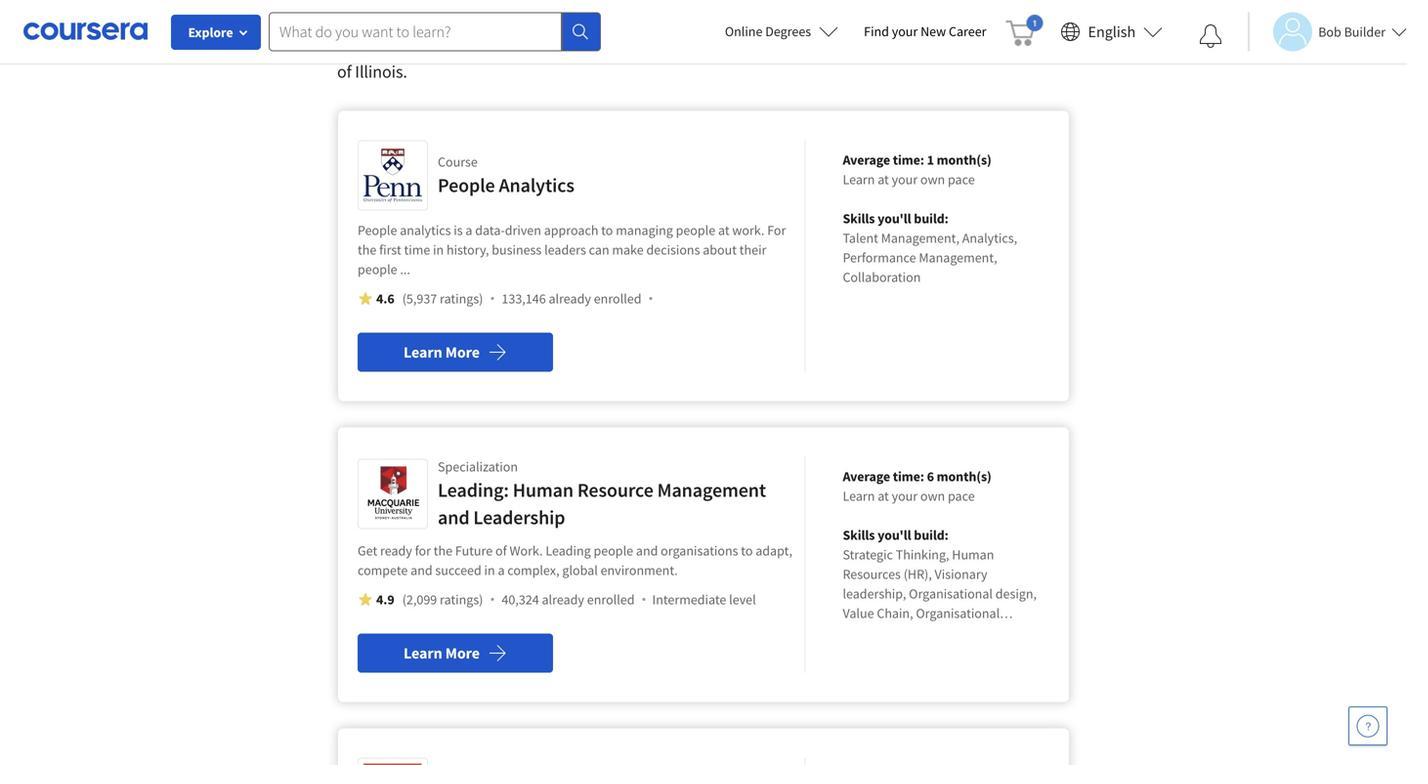 Task type: locate. For each thing, give the bounding box(es) containing it.
management up organisations
[[657, 478, 766, 502]]

0 horizontal spatial management
[[547, 6, 642, 28]]

pace up analytics,
[[948, 170, 975, 188]]

1 vertical spatial own
[[921, 487, 945, 505]]

already for analytics
[[549, 290, 591, 307]]

learn down (5,937
[[404, 342, 442, 362]]

0 vertical spatial average
[[843, 151, 890, 168]]

0 vertical spatial leadership
[[432, 6, 512, 28]]

0 horizontal spatial people
[[358, 260, 397, 278]]

2 your from the top
[[892, 170, 918, 188]]

to inside . this seven-course program takes about two months to complete and can count towards a degree or graduate certificate from the university of illinois.
[[428, 33, 443, 55]]

learn up skills you'll build:
[[843, 487, 875, 505]]

average left the 6
[[843, 467, 890, 485]]

their
[[740, 241, 767, 258]]

build: down average time: 1 month(s) learn at your own pace
[[914, 209, 949, 227]]

time: left the 6
[[893, 467, 924, 485]]

average left 1
[[843, 151, 890, 168]]

explore
[[188, 23, 233, 41]]

more down the 4.6 (5,937 ratings)
[[445, 342, 480, 362]]

1
[[927, 151, 934, 168]]

of inside get ready for the future of work. leading people and organisations to adapt, compete and succeed in a complex, global environment.
[[495, 542, 507, 559]]

2 month(s) from the top
[[937, 467, 992, 485]]

management,
[[881, 229, 960, 247], [919, 249, 997, 266]]

2 horizontal spatial to
[[741, 542, 753, 559]]

pace for leading: human resource management and leadership
[[948, 487, 975, 505]]

leadership up the work.
[[473, 505, 565, 529]]

skills down average time: 6 month(s) learn at your own pace
[[843, 526, 875, 544]]

0 vertical spatial people
[[676, 221, 716, 239]]

enrolled
[[594, 290, 642, 307], [587, 591, 635, 608]]

your inside average time: 1 month(s) learn at your own pace
[[892, 170, 918, 188]]

time: for leading: human resource management and leadership
[[893, 467, 924, 485]]

graduate
[[771, 33, 836, 55]]

people
[[676, 221, 716, 239], [358, 260, 397, 278], [594, 542, 633, 559]]

in for leading: human resource management and leadership
[[484, 561, 495, 579]]

illinois.
[[355, 60, 407, 82]]

ratings) down succeed
[[440, 591, 483, 608]]

enrolled down make
[[594, 290, 642, 307]]

1 horizontal spatial course
[[836, 6, 885, 28]]

talent
[[843, 229, 878, 247]]

0 vertical spatial more
[[445, 342, 480, 362]]

1 vertical spatial pace
[[948, 487, 975, 505]]

1 more from the top
[[445, 342, 480, 362]]

skills you'll build:
[[843, 526, 949, 544]]

to left adapt,
[[741, 542, 753, 559]]

average time: 6 month(s) learn at your own pace
[[843, 467, 992, 505]]

your right find
[[892, 22, 918, 40]]

1 vertical spatial people
[[358, 221, 397, 239]]

2 ratings) from the top
[[440, 591, 483, 608]]

build: for skills you'll build:
[[914, 526, 949, 544]]

can down strategic leadership and management specialization link
[[549, 33, 575, 55]]

skills
[[843, 209, 875, 227], [843, 526, 875, 544]]

a inside people analytics is a data-driven approach to managing people at work. for the first time in history, business leaders can make decisions about their people ...
[[466, 221, 472, 239]]

to
[[428, 33, 443, 55], [601, 221, 613, 239], [741, 542, 753, 559]]

2 you'll from the top
[[878, 526, 911, 544]]

about down consider
[[996, 6, 1039, 28]]

0 vertical spatial management
[[547, 6, 642, 28]]

time: inside average time: 1 month(s) learn at your own pace
[[893, 151, 924, 168]]

build: inside skills you'll build: talent management, analytics, performance management, collaboration
[[914, 209, 949, 227]]

management
[[547, 6, 642, 28], [657, 478, 766, 502]]

1 vertical spatial leadership
[[473, 505, 565, 529]]

of left the work.
[[495, 542, 507, 559]]

of inside . this seven-course program takes about two months to complete and can count towards a degree or graduate certificate from the university of illinois.
[[337, 60, 352, 82]]

course up certificate
[[836, 6, 885, 28]]

1 vertical spatial a
[[466, 221, 472, 239]]

in right time
[[433, 241, 444, 258]]

2 learn more from the top
[[404, 643, 480, 663]]

the right for
[[434, 542, 453, 559]]

you'll for skills you'll build:
[[878, 526, 911, 544]]

at up skills you'll build:
[[878, 487, 889, 505]]

average inside average time: 1 month(s) learn at your own pace
[[843, 151, 890, 168]]

learn more
[[404, 342, 480, 362], [404, 643, 480, 663]]

about inside . this seven-course program takes about two months to complete and can count towards a degree or graduate certificate from the university of illinois.
[[996, 6, 1039, 28]]

1 vertical spatial management
[[657, 478, 766, 502]]

learn more for leading: human resource management and leadership
[[404, 643, 480, 663]]

2 own from the top
[[921, 487, 945, 505]]

leadership inside specialization leading: human resource management and leadership
[[473, 505, 565, 529]]

0 vertical spatial a
[[686, 33, 695, 55]]

a left complex,
[[498, 561, 505, 579]]

2 learn more button from the top
[[358, 634, 553, 673]]

month(s) inside average time: 6 month(s) learn at your own pace
[[937, 467, 992, 485]]

1 you'll from the top
[[878, 209, 911, 227]]

own
[[921, 170, 945, 188], [921, 487, 945, 505]]

pace inside average time: 6 month(s) learn at your own pace
[[948, 487, 975, 505]]

1 horizontal spatial people
[[438, 173, 495, 197]]

about
[[996, 6, 1039, 28], [703, 241, 737, 258]]

time: left 1
[[893, 151, 924, 168]]

a down the specialization
[[686, 33, 695, 55]]

about inside people analytics is a data-driven approach to managing people at work. for the first time in history, business leaders can make decisions about their people ...
[[703, 241, 737, 258]]

1 vertical spatial skills
[[843, 526, 875, 544]]

human
[[513, 478, 574, 502]]

of
[[337, 60, 352, 82], [495, 542, 507, 559]]

more down 4.9 (2,099 ratings)
[[445, 643, 480, 663]]

learn more down the 4.6 (5,937 ratings)
[[404, 342, 480, 362]]

in
[[433, 241, 444, 258], [484, 561, 495, 579]]

the left the first
[[358, 241, 377, 258]]

learn more for people analytics
[[404, 342, 480, 362]]

0 vertical spatial in
[[433, 241, 444, 258]]

0 vertical spatial build:
[[914, 209, 949, 227]]

learn
[[843, 170, 875, 188], [404, 342, 442, 362], [843, 487, 875, 505], [404, 643, 442, 663]]

your up skills you'll build: talent management, analytics, performance management, collaboration
[[892, 170, 918, 188]]

to up make
[[601, 221, 613, 239]]

at left work.
[[718, 221, 730, 239]]

career
[[949, 22, 987, 40]]

None search field
[[269, 12, 601, 51]]

skills up talent
[[843, 209, 875, 227]]

1 your from the top
[[892, 22, 918, 40]]

0 vertical spatial learn more button
[[358, 333, 553, 372]]

about left their
[[703, 241, 737, 258]]

already right 133,146
[[549, 290, 591, 307]]

1 own from the top
[[921, 170, 945, 188]]

management inside specialization leading: human resource management and leadership
[[657, 478, 766, 502]]

1 vertical spatial time:
[[893, 467, 924, 485]]

0 vertical spatial pace
[[948, 170, 975, 188]]

people inside 'course people analytics'
[[438, 173, 495, 197]]

0 horizontal spatial can
[[549, 33, 575, 55]]

your up skills you'll build:
[[892, 487, 918, 505]]

0 vertical spatial own
[[921, 170, 945, 188]]

0 vertical spatial at
[[878, 170, 889, 188]]

1 vertical spatial about
[[703, 241, 737, 258]]

degree
[[698, 33, 748, 55]]

1 vertical spatial course
[[438, 153, 478, 170]]

your inside average time: 6 month(s) learn at your own pace
[[892, 487, 918, 505]]

people up is
[[438, 173, 495, 197]]

bob builder
[[1319, 23, 1386, 41]]

1 vertical spatial more
[[445, 643, 480, 663]]

2 time: from the top
[[893, 467, 924, 485]]

0 vertical spatial month(s)
[[937, 151, 992, 168]]

month(s) right the 6
[[937, 467, 992, 485]]

0 vertical spatial about
[[996, 6, 1039, 28]]

1 average from the top
[[843, 151, 890, 168]]

1 vertical spatial your
[[892, 170, 918, 188]]

people up the first
[[358, 221, 397, 239]]

strategic
[[365, 6, 428, 28]]

0 vertical spatial time:
[[893, 151, 924, 168]]

2 skills from the top
[[843, 526, 875, 544]]

people up "environment." on the left bottom
[[594, 542, 633, 559]]

in for people analytics
[[433, 241, 444, 258]]

course right university of pennsylvania "image"
[[438, 153, 478, 170]]

1 vertical spatial learn more
[[404, 643, 480, 663]]

0 vertical spatial skills
[[843, 209, 875, 227]]

0 vertical spatial ratings)
[[440, 290, 483, 307]]

1 vertical spatial you'll
[[878, 526, 911, 544]]

(5,937
[[402, 290, 437, 307]]

1 horizontal spatial a
[[498, 561, 505, 579]]

ratings)
[[440, 290, 483, 307], [440, 591, 483, 608]]

management up count
[[547, 6, 642, 28]]

0 vertical spatial management,
[[881, 229, 960, 247]]

1 month(s) from the top
[[937, 151, 992, 168]]

english button
[[1053, 0, 1171, 64]]

already down "global"
[[542, 591, 584, 608]]

the up two
[[337, 6, 361, 28]]

new
[[921, 22, 946, 40]]

3 your from the top
[[892, 487, 918, 505]]

pace up skills you'll build:
[[948, 487, 975, 505]]

strategic leadership and management specialization link
[[365, 6, 747, 28]]

ratings) right (5,937
[[440, 290, 483, 307]]

a inside get ready for the future of work. leading people and organisations to adapt, compete and succeed in a complex, global environment.
[[498, 561, 505, 579]]

at up talent
[[878, 170, 889, 188]]

the down "takes"
[[953, 33, 977, 55]]

can left make
[[589, 241, 609, 258]]

more
[[445, 342, 480, 362], [445, 643, 480, 663]]

1 vertical spatial build:
[[914, 526, 949, 544]]

2 horizontal spatial a
[[686, 33, 695, 55]]

2 average from the top
[[843, 467, 890, 485]]

the inside consider the
[[337, 6, 361, 28]]

learn more button
[[358, 333, 553, 372], [358, 634, 553, 673]]

leadership up complete
[[432, 6, 512, 28]]

1 ratings) from the top
[[440, 290, 483, 307]]

1 vertical spatial month(s)
[[937, 467, 992, 485]]

What do you want to learn? text field
[[269, 12, 562, 51]]

a
[[686, 33, 695, 55], [466, 221, 472, 239], [498, 561, 505, 579]]

0 horizontal spatial course
[[438, 153, 478, 170]]

at
[[878, 170, 889, 188], [718, 221, 730, 239], [878, 487, 889, 505]]

towards
[[624, 33, 683, 55]]

specialization leading: human resource management and leadership
[[438, 458, 766, 529]]

to inside get ready for the future of work. leading people and organisations to adapt, compete and succeed in a complex, global environment.
[[741, 542, 753, 559]]

1 vertical spatial people
[[358, 260, 397, 278]]

learn more down 4.9 (2,099 ratings)
[[404, 643, 480, 663]]

leaders
[[544, 241, 586, 258]]

succeed
[[435, 561, 482, 579]]

(2,099
[[402, 591, 437, 608]]

0 vertical spatial to
[[428, 33, 443, 55]]

month(s) right 1
[[937, 151, 992, 168]]

management, down analytics,
[[919, 249, 997, 266]]

1 time: from the top
[[893, 151, 924, 168]]

learn more button down the 4.6 (5,937 ratings)
[[358, 333, 553, 372]]

find your new career
[[864, 22, 987, 40]]

of down two
[[337, 60, 352, 82]]

1 vertical spatial to
[[601, 221, 613, 239]]

pace inside average time: 1 month(s) learn at your own pace
[[948, 170, 975, 188]]

1 vertical spatial learn more button
[[358, 634, 553, 673]]

40,324
[[502, 591, 539, 608]]

you'll inside skills you'll build: talent management, analytics, performance management, collaboration
[[878, 209, 911, 227]]

133,146 already enrolled
[[502, 290, 642, 307]]

learn more button down 4.9 (2,099 ratings)
[[358, 634, 553, 673]]

course
[[836, 6, 885, 28], [438, 153, 478, 170]]

average inside average time: 6 month(s) learn at your own pace
[[843, 467, 890, 485]]

0 vertical spatial already
[[549, 290, 591, 307]]

0 vertical spatial your
[[892, 22, 918, 40]]

shopping cart: 1 item image
[[1006, 15, 1043, 46]]

you'll
[[878, 209, 911, 227], [878, 526, 911, 544]]

1 vertical spatial at
[[718, 221, 730, 239]]

own down 1
[[921, 170, 945, 188]]

you'll up talent
[[878, 209, 911, 227]]

you'll down average time: 6 month(s) learn at your own pace
[[878, 526, 911, 544]]

0 horizontal spatial in
[[433, 241, 444, 258]]

0 vertical spatial enrolled
[[594, 290, 642, 307]]

1 horizontal spatial in
[[484, 561, 495, 579]]

leadership
[[432, 6, 512, 28], [473, 505, 565, 529]]

0 vertical spatial course
[[836, 6, 885, 28]]

0 horizontal spatial a
[[466, 221, 472, 239]]

1 vertical spatial average
[[843, 467, 890, 485]]

2 pace from the top
[[948, 487, 975, 505]]

month(s) inside average time: 1 month(s) learn at your own pace
[[937, 151, 992, 168]]

in inside people analytics is a data-driven approach to managing people at work. for the first time in history, business leaders can make decisions about their people ...
[[433, 241, 444, 258]]

online degrees button
[[709, 10, 854, 53]]

own inside average time: 6 month(s) learn at your own pace
[[921, 487, 945, 505]]

0 vertical spatial you'll
[[878, 209, 911, 227]]

learn more button for people analytics
[[358, 333, 553, 372]]

managing
[[616, 221, 673, 239]]

0 horizontal spatial of
[[337, 60, 352, 82]]

2 vertical spatial to
[[741, 542, 753, 559]]

0 horizontal spatial people
[[358, 221, 397, 239]]

future
[[455, 542, 493, 559]]

0 vertical spatial learn more
[[404, 342, 480, 362]]

own inside average time: 1 month(s) learn at your own pace
[[921, 170, 945, 188]]

pace
[[948, 170, 975, 188], [948, 487, 975, 505]]

the
[[337, 6, 361, 28], [953, 33, 977, 55], [358, 241, 377, 258], [434, 542, 453, 559]]

1 pace from the top
[[948, 170, 975, 188]]

0 vertical spatial can
[[549, 33, 575, 55]]

a right is
[[466, 221, 472, 239]]

1 horizontal spatial of
[[495, 542, 507, 559]]

at for leading: human resource management and leadership
[[878, 487, 889, 505]]

seven-
[[789, 6, 836, 28]]

2 vertical spatial at
[[878, 487, 889, 505]]

1 vertical spatial enrolled
[[587, 591, 635, 608]]

ratings) for 4.6 (5,937 ratings)
[[440, 290, 483, 307]]

1 vertical spatial ratings)
[[440, 591, 483, 608]]

1 learn more button from the top
[[358, 333, 553, 372]]

2 more from the top
[[445, 643, 480, 663]]

0 vertical spatial of
[[337, 60, 352, 82]]

2 vertical spatial a
[[498, 561, 505, 579]]

analytics
[[499, 173, 575, 197]]

your for people analytics
[[892, 170, 918, 188]]

1 build: from the top
[[914, 209, 949, 227]]

at inside average time: 6 month(s) learn at your own pace
[[878, 487, 889, 505]]

2 build: from the top
[[914, 526, 949, 544]]

at for people analytics
[[878, 170, 889, 188]]

learn inside average time: 1 month(s) learn at your own pace
[[843, 170, 875, 188]]

management, up performance
[[881, 229, 960, 247]]

people analytics is a data-driven approach to managing people at work. for the first time in history, business leaders can make decisions about their people ...
[[358, 221, 786, 278]]

in inside get ready for the future of work. leading people and organisations to adapt, compete and succeed in a complex, global environment.
[[484, 561, 495, 579]]

own down the 6
[[921, 487, 945, 505]]

skills inside skills you'll build: talent management, analytics, performance management, collaboration
[[843, 209, 875, 227]]

1 vertical spatial already
[[542, 591, 584, 608]]

people down the first
[[358, 260, 397, 278]]

business
[[492, 241, 542, 258]]

1 vertical spatial of
[[495, 542, 507, 559]]

consider the
[[337, 0, 1046, 28]]

0 horizontal spatial about
[[703, 241, 737, 258]]

build: down average time: 6 month(s) learn at your own pace
[[914, 526, 949, 544]]

to right the months
[[428, 33, 443, 55]]

0 vertical spatial people
[[438, 173, 495, 197]]

people
[[438, 173, 495, 197], [358, 221, 397, 239]]

1 vertical spatial can
[[589, 241, 609, 258]]

at inside average time: 1 month(s) learn at your own pace
[[878, 170, 889, 188]]

get ready for the future of work. leading people and organisations to adapt, compete and succeed in a complex, global environment.
[[358, 542, 793, 579]]

1 skills from the top
[[843, 209, 875, 227]]

1 learn more from the top
[[404, 342, 480, 362]]

a inside . this seven-course program takes about two months to complete and can count towards a degree or graduate certificate from the university of illinois.
[[686, 33, 695, 55]]

enrolled down "environment." on the left bottom
[[587, 591, 635, 608]]

can
[[549, 33, 575, 55], [589, 241, 609, 258]]

2 vertical spatial your
[[892, 487, 918, 505]]

1 horizontal spatial can
[[589, 241, 609, 258]]

1 horizontal spatial people
[[594, 542, 633, 559]]

2 vertical spatial people
[[594, 542, 633, 559]]

people up the decisions
[[676, 221, 716, 239]]

learn up talent
[[843, 170, 875, 188]]

0 horizontal spatial to
[[428, 33, 443, 55]]

time: inside average time: 6 month(s) learn at your own pace
[[893, 467, 924, 485]]

1 horizontal spatial management
[[657, 478, 766, 502]]

1 vertical spatial in
[[484, 561, 495, 579]]

work.
[[732, 221, 765, 239]]

compete
[[358, 561, 408, 579]]

in down the future
[[484, 561, 495, 579]]

1 horizontal spatial about
[[996, 6, 1039, 28]]

and inside . this seven-course program takes about two months to complete and can count towards a degree or graduate certificate from the university of illinois.
[[518, 33, 546, 55]]

4.6
[[376, 290, 395, 307]]

first
[[379, 241, 401, 258]]

1 horizontal spatial to
[[601, 221, 613, 239]]



Task type: describe. For each thing, give the bounding box(es) containing it.
can inside . this seven-course program takes about two months to complete and can count towards a degree or graduate certificate from the university of illinois.
[[549, 33, 575, 55]]

certificate
[[839, 33, 911, 55]]

intermediate level
[[652, 591, 756, 608]]

university of pennsylvania image
[[364, 146, 422, 205]]

two
[[337, 33, 365, 55]]

enrolled for human
[[587, 591, 635, 608]]

online
[[725, 22, 763, 40]]

find
[[864, 22, 889, 40]]

specialization
[[438, 458, 518, 475]]

builder
[[1344, 23, 1386, 41]]

adapt,
[[756, 542, 793, 559]]

collaboration
[[843, 268, 921, 286]]

english
[[1088, 22, 1136, 42]]

own for leading: human resource management and leadership
[[921, 487, 945, 505]]

6
[[927, 467, 934, 485]]

people inside get ready for the future of work. leading people and organisations to adapt, compete and succeed in a complex, global environment.
[[594, 542, 633, 559]]

bob builder button
[[1248, 12, 1407, 51]]

more for leading: human resource management and leadership
[[445, 643, 480, 663]]

can inside people analytics is a data-driven approach to managing people at work. for the first time in history, business leaders can make decisions about their people ...
[[589, 241, 609, 258]]

help center image
[[1356, 714, 1380, 738]]

data-
[[475, 221, 505, 239]]

time
[[404, 241, 430, 258]]

the inside people analytics is a data-driven approach to managing people at work. for the first time in history, business leaders can make decisions about their people ...
[[358, 241, 377, 258]]

1 vertical spatial management,
[[919, 249, 997, 266]]

average time: 1 month(s) learn at your own pace
[[843, 151, 992, 188]]

skills you'll build: talent management, analytics, performance management, collaboration
[[843, 209, 1017, 286]]

consider
[[984, 0, 1046, 0]]

macquarie university image
[[364, 464, 422, 523]]

complex,
[[507, 561, 560, 579]]

pace for people analytics
[[948, 170, 975, 188]]

count
[[579, 33, 621, 55]]

.
[[747, 6, 752, 28]]

40,324 already enrolled
[[502, 591, 635, 608]]

work.
[[510, 542, 543, 559]]

explore button
[[171, 15, 261, 50]]

your for leading: human resource management and leadership
[[892, 487, 918, 505]]

for
[[415, 542, 431, 559]]

program
[[888, 6, 951, 28]]

own for people analytics
[[921, 170, 945, 188]]

average for people analytics
[[843, 151, 890, 168]]

intermediate
[[652, 591, 726, 608]]

resource
[[577, 478, 654, 502]]

learn down (2,099
[[404, 643, 442, 663]]

ratings) for 4.9 (2,099 ratings)
[[440, 591, 483, 608]]

or
[[752, 33, 767, 55]]

learn inside average time: 6 month(s) learn at your own pace
[[843, 487, 875, 505]]

. this seven-course program takes about two months to complete and can count towards a degree or graduate certificate from the university of illinois.
[[337, 6, 1053, 82]]

the inside . this seven-course program takes about two months to complete and can count towards a degree or graduate certificate from the university of illinois.
[[953, 33, 977, 55]]

specialization
[[646, 6, 747, 28]]

133,146
[[502, 290, 546, 307]]

more for people analytics
[[445, 342, 480, 362]]

analytics,
[[962, 229, 1017, 247]]

university
[[980, 33, 1053, 55]]

2 horizontal spatial people
[[676, 221, 716, 239]]

analytics
[[400, 221, 451, 239]]

people inside people analytics is a data-driven approach to managing people at work. for the first time in history, business leaders can make decisions about their people ...
[[358, 221, 397, 239]]

from
[[915, 33, 949, 55]]

for
[[767, 221, 786, 239]]

to inside people analytics is a data-driven approach to managing people at work. for the first time in history, business leaders can make decisions about their people ...
[[601, 221, 613, 239]]

time: for people analytics
[[893, 151, 924, 168]]

is
[[454, 221, 463, 239]]

skills for skills you'll build:
[[843, 526, 875, 544]]

get
[[358, 542, 377, 559]]

...
[[400, 260, 410, 278]]

and inside specialization leading: human resource management and leadership
[[438, 505, 470, 529]]

level
[[729, 591, 756, 608]]

4.9 (2,099 ratings)
[[376, 591, 483, 608]]

show notifications image
[[1199, 24, 1223, 48]]

online degrees
[[725, 22, 811, 40]]

environment.
[[601, 561, 678, 579]]

decisions
[[646, 241, 700, 258]]

organisations
[[661, 542, 738, 559]]

4.6 (5,937 ratings)
[[376, 290, 483, 307]]

course inside . this seven-course program takes about two months to complete and can count towards a degree or graduate certificate from the university of illinois.
[[836, 6, 885, 28]]

enrolled for analytics
[[594, 290, 642, 307]]

strategic leadership and management specialization
[[365, 6, 747, 28]]

make
[[612, 241, 644, 258]]

this
[[755, 6, 785, 28]]

degrees
[[765, 22, 811, 40]]

performance
[[843, 249, 916, 266]]

leading
[[546, 542, 591, 559]]

4.9
[[376, 591, 395, 608]]

global
[[562, 561, 598, 579]]

bob
[[1319, 23, 1342, 41]]

complete
[[446, 33, 514, 55]]

months
[[368, 33, 424, 55]]

ready
[[380, 542, 412, 559]]

course inside 'course people analytics'
[[438, 153, 478, 170]]

course people analytics
[[438, 153, 575, 197]]

coursera image
[[23, 16, 148, 47]]

month(s) for people analytics
[[937, 151, 992, 168]]

approach
[[544, 221, 599, 239]]

skills for skills you'll build: talent management, analytics, performance management, collaboration
[[843, 209, 875, 227]]

leading:
[[438, 478, 509, 502]]

learn more button for leading: human resource management and leadership
[[358, 634, 553, 673]]

the inside get ready for the future of work. leading people and organisations to adapt, compete and succeed in a complex, global environment.
[[434, 542, 453, 559]]

month(s) for leading: human resource management and leadership
[[937, 467, 992, 485]]

find your new career link
[[854, 20, 996, 44]]

already for human
[[542, 591, 584, 608]]

takes
[[954, 6, 992, 28]]

driven
[[505, 221, 541, 239]]

you'll for skills you'll build: talent management, analytics, performance management, collaboration
[[878, 209, 911, 227]]

at inside people analytics is a data-driven approach to managing people at work. for the first time in history, business leaders can make decisions about their people ...
[[718, 221, 730, 239]]

build: for skills you'll build: talent management, analytics, performance management, collaboration
[[914, 209, 949, 227]]

history,
[[447, 241, 489, 258]]

average for leading: human resource management and leadership
[[843, 467, 890, 485]]



Task type: vqa. For each thing, say whether or not it's contained in the screenshot.
'MAIN CONTENT'
no



